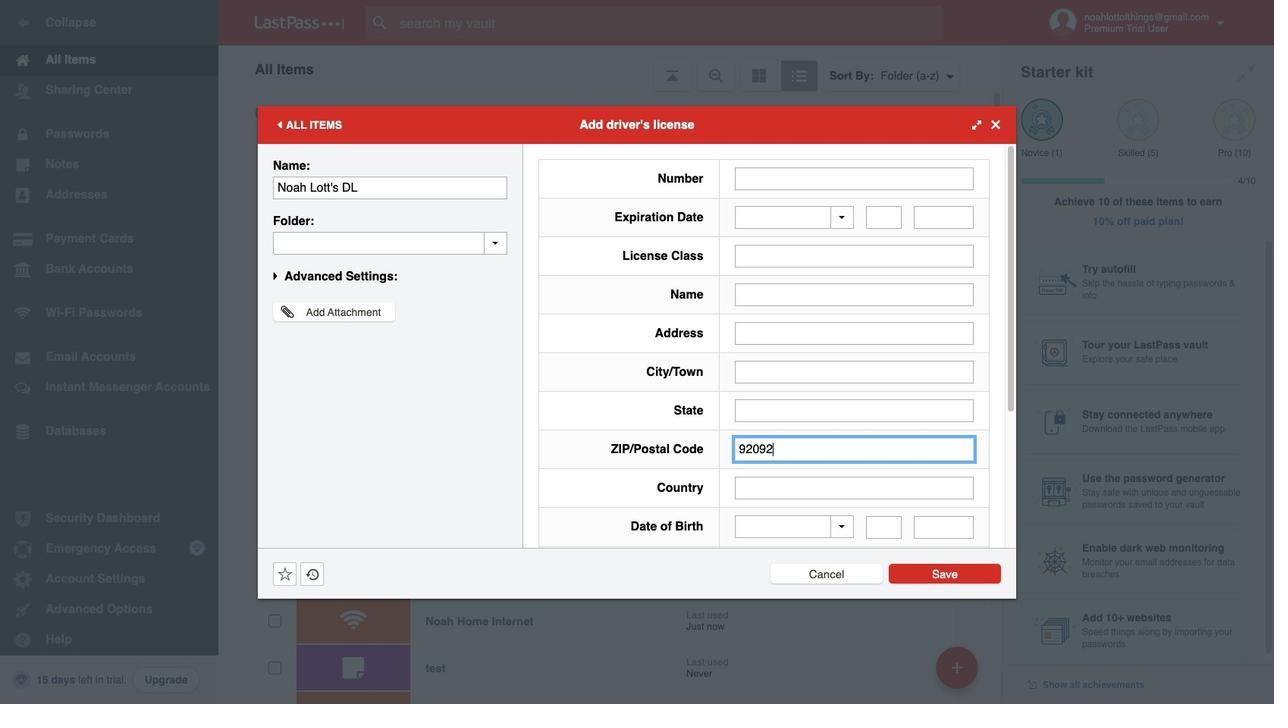 Task type: vqa. For each thing, say whether or not it's contained in the screenshot.
Main content main content in the top of the page
no



Task type: describe. For each thing, give the bounding box(es) containing it.
Search search field
[[366, 6, 972, 39]]

new item image
[[952, 663, 963, 673]]

lastpass image
[[255, 16, 344, 30]]

main navigation navigation
[[0, 0, 218, 705]]



Task type: locate. For each thing, give the bounding box(es) containing it.
None text field
[[735, 167, 974, 190], [273, 176, 507, 199], [914, 206, 974, 229], [735, 284, 974, 306], [866, 516, 902, 539], [914, 516, 974, 539], [735, 167, 974, 190], [273, 176, 507, 199], [914, 206, 974, 229], [735, 284, 974, 306], [866, 516, 902, 539], [914, 516, 974, 539]]

None text field
[[866, 206, 902, 229], [273, 232, 507, 255], [735, 245, 974, 268], [735, 322, 974, 345], [735, 361, 974, 384], [735, 400, 974, 423], [735, 438, 974, 461], [735, 477, 974, 500], [866, 206, 902, 229], [273, 232, 507, 255], [735, 245, 974, 268], [735, 322, 974, 345], [735, 361, 974, 384], [735, 400, 974, 423], [735, 438, 974, 461], [735, 477, 974, 500]]

new item navigation
[[931, 643, 988, 705]]

dialog
[[258, 106, 1017, 705]]

vault options navigation
[[218, 46, 1003, 91]]

search my vault text field
[[366, 6, 972, 39]]



